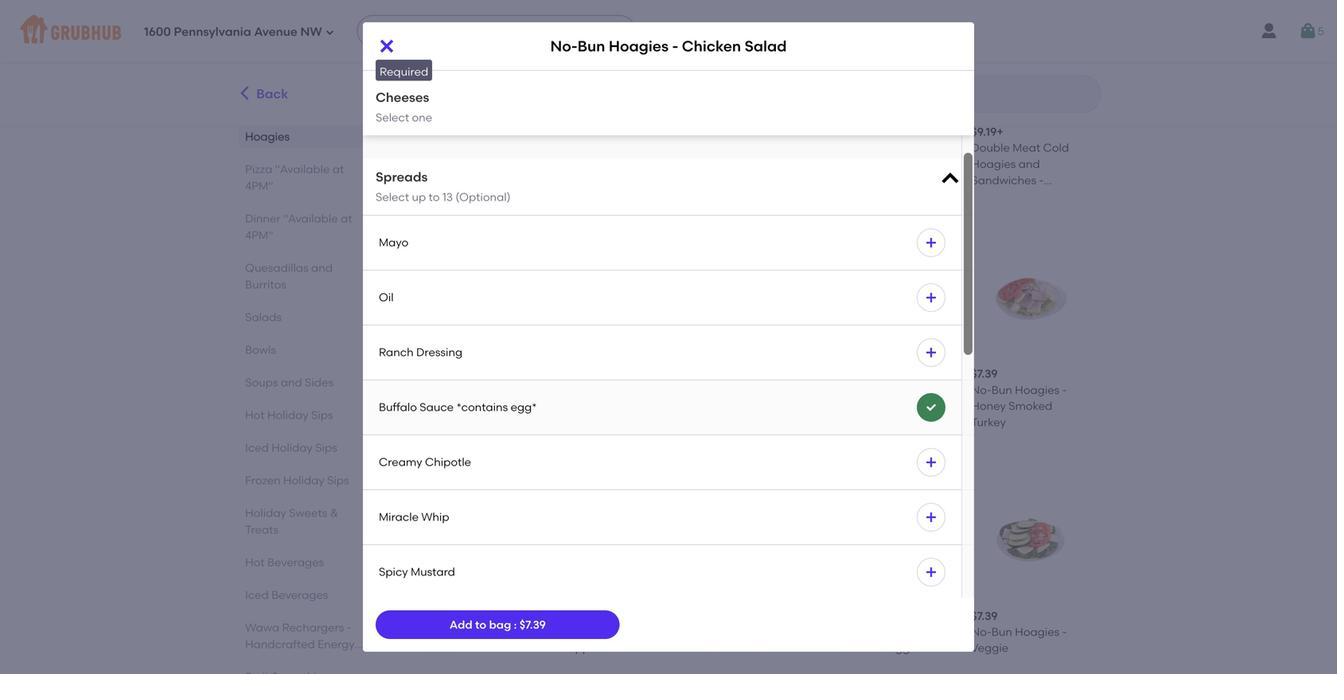 Task type: locate. For each thing, give the bounding box(es) containing it.
*contains inside $5.69 + hot hoagies - meatball parmesan *contains pork & beef*
[[425, 173, 477, 187]]

pork inside $5.49 + hot hoagies - pepperoni marinara *sauce contains pork & beef*
[[651, 173, 675, 187]]

hot holiday sips tab
[[245, 407, 369, 423]]

1 pork from the left
[[479, 173, 504, 187]]

sandwiches inside $12.19 + double meat cold hoagies and sandwiches - turkey & ham
[[698, 173, 763, 187]]

0 horizontal spatial $9.19
[[835, 125, 860, 139]]

4 + from the left
[[860, 125, 867, 139]]

cold inside $9.19 + double meat cold hoagies and sandwiches - custom
[[1043, 141, 1069, 155]]

beverages inside the iced beverages 'tab'
[[271, 588, 328, 602]]

sandwiches inside $9.19 + double meat cold hoagies and sandwiches - custom italian
[[835, 173, 900, 187]]

4pm" down dinner
[[245, 228, 273, 242]]

salad right "chicken" at the top
[[745, 37, 787, 55]]

no-bun hoagies - tuna salad image
[[698, 481, 816, 599]]

0 vertical spatial iced
[[245, 441, 269, 455]]

0 vertical spatial cheeses
[[376, 18, 429, 34]]

1 vertical spatial pepperoni
[[562, 641, 617, 655]]

2 pork from the left
[[651, 173, 675, 187]]

bun inside $7.39 no-bun hoagies - honey smoked turkey
[[992, 383, 1012, 397]]

spicy
[[379, 565, 408, 579]]

double
[[698, 141, 737, 155], [835, 141, 873, 155], [971, 141, 1010, 155]]

- inside $7.39 no-bun hoagies - honey smoked turkey
[[1062, 383, 1067, 397]]

1 sandwiches from the left
[[698, 173, 763, 187]]

hoagies inside $12.19 + double meat cold hoagies and sandwiches - turkey & ham
[[698, 157, 743, 171]]

& inside $5.69 + hot hoagies - meatball parmesan *contains pork & beef*
[[506, 173, 515, 187]]

at down pizza "available at 4pm" tab
[[341, 212, 352, 225]]

0 horizontal spatial sandwiches
[[698, 173, 763, 187]]

hoagies inside $5.49 + hot hoagies - pepperoni marinara *sauce contains pork & beef*
[[584, 141, 628, 155]]

*contains left "egg*" at the left bottom of the page
[[456, 401, 508, 414]]

1 meat from the left
[[739, 141, 767, 155]]

spicy mustard button
[[363, 545, 974, 599]]

1 vertical spatial 4pm"
[[245, 228, 273, 242]]

hoagies inside $9.19 + double meat cold hoagies and sandwiches - custom
[[971, 157, 1016, 171]]

sips
[[311, 408, 333, 422], [315, 441, 337, 455], [327, 474, 349, 487]]

1 horizontal spatial double
[[835, 141, 873, 155]]

pepperoni
[[562, 157, 617, 171], [562, 641, 617, 655]]

1 horizontal spatial custom
[[971, 190, 1014, 203]]

double inside $9.19 + double meat cold hoagies and sandwiches - custom
[[971, 141, 1010, 155]]

to left 13
[[429, 190, 440, 204]]

0 horizontal spatial to
[[429, 190, 440, 204]]

bun inside '$7.39 no-bun hoagies - italian'
[[445, 625, 466, 639]]

at inside dinner "available at 4pm"
[[341, 212, 352, 225]]

up
[[412, 190, 426, 204]]

& right sweets
[[330, 506, 338, 520]]

ranch dressing button
[[363, 325, 974, 380]]

cheeses up required at the left top
[[376, 18, 429, 34]]

- inside the wawa rechargers - handcrafted energy drinks (contains caffeine)
[[347, 621, 352, 634]]

beverages down hot beverages tab
[[271, 588, 328, 602]]

to left bag
[[475, 618, 486, 631]]

hoagies inside no-bun hoagies - tuna salad
[[742, 625, 786, 639]]

tuna
[[698, 641, 725, 655]]

pork
[[479, 173, 504, 187], [651, 173, 675, 187]]

0 vertical spatial at
[[333, 162, 344, 176]]

1 vertical spatial *contains
[[456, 401, 508, 414]]

no-bun hoagies - honey smoked turkey image
[[971, 239, 1089, 357]]

2 $9.19 from the left
[[971, 125, 997, 139]]

and for double meat cold hoagies and sandwiches - custom italian
[[882, 157, 904, 171]]

no-
[[550, 37, 578, 55], [835, 383, 855, 397], [971, 383, 992, 397], [425, 625, 445, 639], [562, 625, 582, 639], [698, 625, 719, 639], [835, 625, 855, 639], [971, 625, 992, 639]]

2 4pm" from the top
[[245, 228, 273, 242]]

pepper jack
[[382, 107, 451, 120]]

iced holiday sips
[[245, 441, 337, 455]]

1 $9.19 from the left
[[835, 125, 860, 139]]

iced inside 'tab'
[[245, 588, 269, 602]]

- inside $12.19 + double meat cold hoagies and sandwiches - turkey & ham
[[766, 173, 771, 187]]

bag
[[489, 618, 511, 631]]

hot hoagies - meatball parmesan *contains pork & beef* image
[[425, 0, 543, 115]]

wawa rechargers - handcrafted energy drinks (contains caffeine) tab
[[245, 619, 369, 674]]

iced up frozen
[[245, 441, 269, 455]]

0 vertical spatial turkey
[[773, 173, 808, 187]]

hot down $5.69
[[425, 141, 445, 155]]

double for double meat cold hoagies and sandwiches - turkey & ham
[[698, 141, 737, 155]]

2 custom from the left
[[971, 190, 1014, 203]]

1 horizontal spatial italian
[[880, 190, 914, 203]]

$5.69 + hot hoagies - meatball parmesan *contains pork & beef*
[[425, 125, 531, 203]]

1 vertical spatial italian
[[425, 641, 459, 655]]

2 meat from the left
[[876, 141, 904, 155]]

$7.39 inside $7.39 no-bun hoagies - veggie
[[971, 609, 998, 623]]

2 vertical spatial select
[[376, 190, 409, 204]]

beef* down *sauce
[[573, 190, 602, 203]]

5 + from the left
[[997, 125, 1004, 139]]

2 $7.39 button from the left
[[692, 233, 822, 437]]

*sauce
[[562, 173, 599, 187]]

0 vertical spatial beverages
[[267, 556, 324, 569]]

2 veggie from the left
[[971, 641, 1009, 655]]

2 double from the left
[[835, 141, 873, 155]]

0 vertical spatial salad
[[745, 37, 787, 55]]

1 vertical spatial beverages
[[271, 588, 328, 602]]

0 vertical spatial "available
[[275, 162, 330, 176]]

hoagies inside '$7.39 no-bun hoagies - italian'
[[469, 625, 513, 639]]

add to bag : $7.39
[[450, 618, 546, 631]]

and inside 'quesadillas and burritos'
[[311, 261, 333, 275]]

1 vertical spatial salad
[[727, 641, 759, 655]]

mayo
[[379, 236, 409, 249]]

1600 pennsylvania avenue nw
[[144, 25, 322, 39]]

no- inside no-bun hoagies - roasted veggie
[[835, 625, 855, 639]]

1 horizontal spatial $9.19
[[971, 125, 997, 139]]

and inside $12.19 + double meat cold hoagies and sandwiches - turkey & ham
[[745, 157, 767, 171]]

& down parmesan
[[506, 173, 515, 187]]

sauce
[[420, 401, 454, 414]]

whip
[[421, 510, 449, 524]]

hoagies inside $8.09 no-bun hoagies - roast beef
[[879, 383, 923, 397]]

veggie for hoagies
[[882, 641, 919, 655]]

(optional)
[[456, 190, 511, 204]]

1 vertical spatial cheeses
[[376, 90, 429, 105]]

3 meat from the left
[[1013, 141, 1041, 155]]

salad inside no-bun hoagies - tuna salad
[[727, 641, 759, 655]]

custom inside $9.19 + double meat cold hoagies and sandwiches - custom italian
[[835, 190, 877, 203]]

1 vertical spatial select
[[376, 111, 409, 124]]

-
[[672, 37, 678, 55], [494, 141, 499, 155], [631, 141, 636, 155], [766, 173, 771, 187], [903, 173, 907, 187], [1039, 173, 1044, 187], [926, 383, 931, 397], [1062, 383, 1067, 397], [347, 621, 352, 634], [516, 625, 521, 639], [653, 625, 657, 639], [789, 625, 794, 639], [926, 625, 931, 639], [1062, 625, 1067, 639]]

cheese
[[400, 78, 441, 92]]

caret left icon image
[[236, 85, 253, 102]]

sips up "frozen holiday sips" tab
[[315, 441, 337, 455]]

4pm" inside pizza "available at 4pm"
[[245, 179, 273, 193]]

0 horizontal spatial turkey
[[773, 173, 808, 187]]

double for double meat cold hoagies and sandwiches - custom italian
[[835, 141, 873, 155]]

pizza "available at 4pm"
[[245, 162, 344, 193]]

*contains
[[425, 173, 477, 187], [456, 401, 508, 414]]

$9.19 for $9.19 + double meat cold hoagies and sandwiches - custom italian
[[835, 125, 860, 139]]

svg image inside creamy chipotle button
[[925, 456, 938, 469]]

one up required at the left top
[[412, 39, 432, 53]]

1 horizontal spatial turkey
[[971, 415, 1006, 429]]

back
[[256, 86, 288, 102]]

svg image inside main navigation navigation
[[325, 27, 335, 37]]

"available for dinner
[[283, 212, 338, 225]]

quesadillas
[[245, 261, 309, 275]]

0 horizontal spatial $7.39 button
[[555, 233, 686, 437]]

to
[[429, 190, 440, 204], [475, 618, 486, 631]]

0 vertical spatial select
[[376, 39, 409, 53]]

& left ham
[[698, 190, 707, 203]]

& inside $5.49 + hot hoagies - pepperoni marinara *sauce contains pork & beef*
[[562, 190, 570, 203]]

svg image inside 'miracle whip' button
[[925, 511, 938, 524]]

0 horizontal spatial double
[[698, 141, 737, 155]]

:
[[514, 618, 517, 631]]

at for pizza "available at 4pm"
[[333, 162, 344, 176]]

"available down pizza "available at 4pm" tab
[[283, 212, 338, 225]]

2 beef* from the left
[[573, 190, 602, 203]]

svg image inside mayo button
[[925, 236, 938, 249]]

2 cold from the left
[[907, 141, 933, 155]]

no-bun hoagies - pepperoni image
[[562, 481, 679, 599]]

1 4pm" from the top
[[245, 179, 273, 193]]

0 vertical spatial *contains
[[425, 173, 477, 187]]

beverages up 'iced beverages'
[[267, 556, 324, 569]]

2 horizontal spatial sandwiches
[[971, 173, 1037, 187]]

1 horizontal spatial beef*
[[573, 190, 602, 203]]

beef* down meatball
[[425, 190, 455, 203]]

pork up (optional)
[[479, 173, 504, 187]]

cheeses
[[376, 18, 429, 34], [376, 90, 429, 105]]

bowls
[[245, 343, 276, 357]]

1 iced from the top
[[245, 441, 269, 455]]

meat for &
[[739, 141, 767, 155]]

hoagies
[[609, 37, 669, 55], [245, 130, 290, 143], [447, 141, 492, 155], [584, 141, 628, 155], [698, 157, 743, 171], [835, 157, 879, 171], [971, 157, 1016, 171], [879, 383, 923, 397], [1015, 383, 1060, 397], [469, 625, 513, 639], [605, 625, 650, 639], [742, 625, 786, 639], [879, 625, 923, 639], [1015, 625, 1060, 639]]

custom inside $9.19 + double meat cold hoagies and sandwiches - custom
[[971, 190, 1014, 203]]

sips up sweets
[[327, 474, 349, 487]]

1 cold from the left
[[770, 141, 796, 155]]

double inside $9.19 + double meat cold hoagies and sandwiches - custom italian
[[835, 141, 873, 155]]

no-bun hoagies - roasted veggie image
[[835, 481, 952, 599]]

add
[[450, 618, 473, 631]]

beverages
[[267, 556, 324, 569], [271, 588, 328, 602]]

one up $5.69
[[412, 111, 432, 124]]

*contains down meatball
[[425, 173, 477, 187]]

1 vertical spatial one
[[412, 111, 432, 124]]

1 vertical spatial sips
[[315, 441, 337, 455]]

- inside no-bun hoagies - tuna salad
[[789, 625, 794, 639]]

spreads
[[376, 169, 428, 185]]

veggie inside no-bun hoagies - roasted veggie
[[882, 641, 919, 655]]

1 vertical spatial cheeses select one
[[376, 90, 432, 124]]

iced inside tab
[[245, 441, 269, 455]]

"available
[[275, 162, 330, 176], [283, 212, 338, 225]]

hoagies inside $9.19 + double meat cold hoagies and sandwiches - custom italian
[[835, 157, 879, 171]]

sandwiches inside $9.19 + double meat cold hoagies and sandwiches - custom
[[971, 173, 1037, 187]]

2 cheeses select one from the top
[[376, 90, 432, 124]]

0 vertical spatial to
[[429, 190, 440, 204]]

frozen holiday sips tab
[[245, 472, 369, 489]]

no- inside no-bun hoagies - tuna salad
[[698, 625, 719, 639]]

3 + from the left
[[728, 125, 735, 139]]

hot beverages
[[245, 556, 324, 569]]

0 horizontal spatial meat
[[739, 141, 767, 155]]

rechargers
[[282, 621, 344, 634]]

pepperoni inside $7.39 no-bun hoagies - pepperoni
[[562, 641, 617, 655]]

beverages inside hot beverages tab
[[267, 556, 324, 569]]

sandwiches for italian
[[835, 173, 900, 187]]

holiday down the hot holiday sips
[[271, 441, 313, 455]]

1 vertical spatial iced
[[245, 588, 269, 602]]

2 + from the left
[[590, 125, 597, 139]]

svg image for whip
[[925, 511, 938, 524]]

veggie for bun
[[971, 641, 1009, 655]]

hot
[[425, 141, 445, 155], [562, 141, 581, 155], [245, 408, 265, 422], [245, 556, 265, 569]]

0 horizontal spatial italian
[[425, 641, 459, 655]]

$7.39 button
[[555, 233, 686, 437], [692, 233, 822, 437]]

2 pepperoni from the top
[[562, 641, 617, 655]]

salad
[[745, 37, 787, 55], [727, 641, 759, 655]]

and inside $9.19 + double meat cold hoagies and sandwiches - custom italian
[[882, 157, 904, 171]]

+ for $9.19 + double meat cold hoagies and sandwiches - custom italian
[[860, 125, 867, 139]]

no-bun hoagies - chicken salad
[[550, 37, 787, 55]]

creamy chipotle
[[379, 455, 471, 469]]

sips down sides
[[311, 408, 333, 422]]

cold for double meat cold hoagies and sandwiches - custom
[[1043, 141, 1069, 155]]

bun inside $7.39 no-bun hoagies - pepperoni
[[582, 625, 603, 639]]

+ inside $9.19 + double meat cold hoagies and sandwiches - custom
[[997, 125, 1004, 139]]

bun inside $8.09 no-bun hoagies - roast beef
[[855, 383, 876, 397]]

- inside $7.39 no-bun hoagies - pepperoni
[[653, 625, 657, 639]]

0 vertical spatial cheeses select one
[[376, 18, 432, 53]]

1 beef* from the left
[[425, 190, 455, 203]]

1 horizontal spatial pork
[[651, 173, 675, 187]]

4pm" inside dinner "available at 4pm"
[[245, 228, 273, 242]]

0 vertical spatial sips
[[311, 408, 333, 422]]

creamy
[[379, 455, 422, 469]]

cheeses up pepper
[[376, 90, 429, 105]]

1 vertical spatial at
[[341, 212, 352, 225]]

- inside '$7.39 no-bun hoagies - italian'
[[516, 625, 521, 639]]

- inside $8.09 no-bun hoagies - roast beef
[[926, 383, 931, 397]]

select down spreads
[[376, 190, 409, 204]]

cold inside $12.19 + double meat cold hoagies and sandwiches - turkey & ham
[[770, 141, 796, 155]]

italian inside '$7.39 no-bun hoagies - italian'
[[425, 641, 459, 655]]

select
[[376, 39, 409, 53], [376, 111, 409, 124], [376, 190, 409, 204]]

svg image
[[1299, 21, 1318, 41], [939, 168, 962, 190], [925, 236, 938, 249], [925, 346, 938, 359], [925, 401, 938, 414]]

1 horizontal spatial veggie
[[971, 641, 1009, 655]]

and for double meat cold hoagies and sandwiches - custom
[[1019, 157, 1040, 171]]

honey
[[971, 399, 1006, 413]]

at down hoagies tab
[[333, 162, 344, 176]]

salad right tuna
[[727, 641, 759, 655]]

veggie inside $7.39 no-bun hoagies - veggie
[[971, 641, 1009, 655]]

2 horizontal spatial double
[[971, 141, 1010, 155]]

custom
[[835, 190, 877, 203], [971, 190, 1014, 203]]

- inside $9.19 + double meat cold hoagies and sandwiches - custom
[[1039, 173, 1044, 187]]

meat inside $12.19 + double meat cold hoagies and sandwiches - turkey & ham
[[739, 141, 767, 155]]

1 horizontal spatial cold
[[907, 141, 933, 155]]

sips for hot holiday sips
[[311, 408, 333, 422]]

0 horizontal spatial cold
[[770, 141, 796, 155]]

0 horizontal spatial custom
[[835, 190, 877, 203]]

0 vertical spatial one
[[412, 39, 432, 53]]

select up required at the left top
[[376, 39, 409, 53]]

svg image inside buffalo sauce *contains egg* button
[[925, 401, 938, 414]]

beef* inside $5.49 + hot hoagies - pepperoni marinara *sauce contains pork & beef*
[[573, 190, 602, 203]]

tab
[[245, 669, 369, 674]]

1 horizontal spatial meat
[[876, 141, 904, 155]]

$9.19 inside $9.19 + double meat cold hoagies and sandwiches - custom
[[971, 125, 997, 139]]

"available down hoagies tab
[[275, 162, 330, 176]]

holiday up treats
[[245, 506, 286, 520]]

svg image
[[325, 27, 335, 37], [377, 37, 396, 56], [925, 291, 938, 304], [925, 456, 938, 469], [925, 511, 938, 524], [925, 566, 938, 579]]

2 horizontal spatial cold
[[1043, 141, 1069, 155]]

hoagies inside tab
[[245, 130, 290, 143]]

2 horizontal spatial meat
[[1013, 141, 1041, 155]]

pork down marinara
[[651, 173, 675, 187]]

salad for tuna
[[727, 641, 759, 655]]

one
[[412, 39, 432, 53], [412, 111, 432, 124]]

pepperoni inside $5.49 + hot hoagies - pepperoni marinara *sauce contains pork & beef*
[[562, 157, 617, 171]]

cold for double meat cold hoagies and sandwiches - turkey & ham
[[770, 141, 796, 155]]

1 horizontal spatial sandwiches
[[835, 173, 900, 187]]

cold for double meat cold hoagies and sandwiches - custom italian
[[907, 141, 933, 155]]

bun
[[578, 37, 605, 55], [855, 383, 876, 397], [992, 383, 1012, 397], [445, 625, 466, 639], [582, 625, 603, 639], [719, 625, 739, 639], [855, 625, 876, 639], [992, 625, 1012, 639]]

sandwiches
[[698, 173, 763, 187], [835, 173, 900, 187], [971, 173, 1037, 187]]

select down no at left
[[376, 111, 409, 124]]

parmesan
[[476, 157, 531, 171]]

1 vertical spatial "available
[[283, 212, 338, 225]]

no-bun hoagies - chicken salad image
[[562, 239, 679, 357]]

1 double from the left
[[698, 141, 737, 155]]

at for dinner "available at 4pm"
[[341, 212, 352, 225]]

0 vertical spatial pepperoni
[[562, 157, 617, 171]]

hot down soups
[[245, 408, 265, 422]]

mustard
[[411, 565, 455, 579]]

+ inside $5.49 + hot hoagies - pepperoni marinara *sauce contains pork & beef*
[[590, 125, 597, 139]]

+ inside $9.19 + double meat cold hoagies and sandwiches - custom italian
[[860, 125, 867, 139]]

meat inside $9.19 + double meat cold hoagies and sandwiches - custom italian
[[876, 141, 904, 155]]

at
[[333, 162, 344, 176], [341, 212, 352, 225]]

holiday down the iced holiday sips tab
[[283, 474, 325, 487]]

and inside $9.19 + double meat cold hoagies and sandwiches - custom
[[1019, 157, 1040, 171]]

3 double from the left
[[971, 141, 1010, 155]]

$7.39
[[562, 367, 588, 381], [698, 367, 725, 381], [971, 367, 998, 381], [425, 609, 451, 623], [562, 609, 588, 623], [971, 609, 998, 623], [520, 618, 546, 631]]

drinks
[[245, 654, 278, 668]]

dressing
[[416, 346, 463, 359]]

- inside $7.39 no-bun hoagies - veggie
[[1062, 625, 1067, 639]]

meat for italian
[[876, 141, 904, 155]]

0 horizontal spatial beef*
[[425, 190, 455, 203]]

"available inside dinner "available at 4pm"
[[283, 212, 338, 225]]

main navigation navigation
[[0, 0, 1337, 62]]

0 horizontal spatial pork
[[479, 173, 504, 187]]

turkey inside $12.19 + double meat cold hoagies and sandwiches - turkey & ham
[[773, 173, 808, 187]]

svg image inside spicy mustard button
[[925, 566, 938, 579]]

$7.39 no-bun hoagies - italian
[[425, 609, 521, 655]]

bun inside $7.39 no-bun hoagies - veggie
[[992, 625, 1012, 639]]

"available for pizza
[[275, 162, 330, 176]]

+ inside $5.69 + hot hoagies - meatball parmesan *contains pork & beef*
[[454, 125, 460, 139]]

3 select from the top
[[376, 190, 409, 204]]

hot beverages tab
[[245, 554, 369, 571]]

+ for $12.19 + double meat cold hoagies and sandwiches - turkey & ham
[[728, 125, 735, 139]]

chicken
[[682, 37, 741, 55]]

$7.39 inside $7.39 no-bun hoagies - honey smoked turkey
[[971, 367, 998, 381]]

creamy chipotle button
[[363, 435, 974, 489]]

1 veggie from the left
[[882, 641, 919, 655]]

0 vertical spatial 4pm"
[[245, 179, 273, 193]]

$9.19 inside $9.19 + double meat cold hoagies and sandwiches - custom italian
[[835, 125, 860, 139]]

hot down $5.49
[[562, 141, 581, 155]]

1 horizontal spatial $7.39 button
[[692, 233, 822, 437]]

& inside holiday sweets & treats
[[330, 506, 338, 520]]

2 vertical spatial sips
[[327, 474, 349, 487]]

cold
[[770, 141, 796, 155], [907, 141, 933, 155], [1043, 141, 1069, 155]]

dinner "available at 4pm" tab
[[245, 210, 369, 244]]

svg image inside oil button
[[925, 291, 938, 304]]

1 + from the left
[[454, 125, 460, 139]]

turkey
[[773, 173, 808, 187], [971, 415, 1006, 429]]

1 custom from the left
[[835, 190, 877, 203]]

custom for $9.19 + double meat cold hoagies and sandwiches - custom italian
[[835, 190, 877, 203]]

at inside pizza "available at 4pm"
[[333, 162, 344, 176]]

svg image for pennsylvania
[[325, 27, 335, 37]]

$7.39 no-bun hoagies - honey smoked turkey
[[971, 367, 1067, 429]]

+ inside $12.19 + double meat cold hoagies and sandwiches - turkey & ham
[[728, 125, 735, 139]]

0 horizontal spatial veggie
[[882, 641, 919, 655]]

iced up wawa
[[245, 588, 269, 602]]

4pm" down pizza
[[245, 179, 273, 193]]

3 cold from the left
[[1043, 141, 1069, 155]]

3 sandwiches from the left
[[971, 173, 1037, 187]]

1 vertical spatial turkey
[[971, 415, 1006, 429]]

& down *sauce
[[562, 190, 570, 203]]

0 vertical spatial italian
[[880, 190, 914, 203]]

pepperoni for hot
[[562, 157, 617, 171]]

holiday down soups and sides
[[267, 408, 309, 422]]

2 iced from the top
[[245, 588, 269, 602]]

iced
[[245, 441, 269, 455], [245, 588, 269, 602]]

2 sandwiches from the left
[[835, 173, 900, 187]]

double meat cold hoagies and sandwiches - custom image
[[971, 0, 1089, 115]]

1 vertical spatial to
[[475, 618, 486, 631]]

1 pepperoni from the top
[[562, 157, 617, 171]]

buffalo
[[379, 401, 417, 414]]



Task type: describe. For each thing, give the bounding box(es) containing it.
$7.39 inside '$7.39 no-bun hoagies - italian'
[[425, 609, 451, 623]]

hot hoagies - pepperoni marinara *sauce contains pork & beef* image
[[562, 0, 679, 115]]

ranch
[[379, 346, 414, 359]]

bowls tab
[[245, 341, 369, 358]]

salad for chicken
[[745, 37, 787, 55]]

wawa rechargers - handcrafted energy drinks (contains caffeine)
[[245, 621, 355, 674]]

2 select from the top
[[376, 111, 409, 124]]

soups and sides
[[245, 376, 334, 389]]

contains
[[602, 173, 648, 187]]

$7.39 no-bun hoagies - pepperoni
[[562, 609, 657, 655]]

iced beverages tab
[[245, 587, 369, 603]]

quesadillas and burritos
[[245, 261, 333, 291]]

holiday sweets & treats
[[245, 506, 338, 536]]

holiday inside holiday sweets & treats
[[245, 506, 286, 520]]

hoagies inside $7.39 no-bun hoagies - veggie
[[1015, 625, 1060, 639]]

pizza
[[245, 162, 272, 176]]

roast
[[835, 399, 866, 413]]

- inside $5.49 + hot hoagies - pepperoni marinara *sauce contains pork & beef*
[[631, 141, 636, 155]]

marinara
[[620, 157, 669, 171]]

holiday sweets & treats tab
[[245, 505, 369, 538]]

1 one from the top
[[412, 39, 432, 53]]

hot inside $5.69 + hot hoagies - meatball parmesan *contains pork & beef*
[[425, 141, 445, 155]]

2 cheeses from the top
[[376, 90, 429, 105]]

*contains inside button
[[456, 401, 508, 414]]

+ for $9.19 + double meat cold hoagies and sandwiches - custom
[[997, 125, 1004, 139]]

hoagies inside $5.69 + hot hoagies - meatball parmesan *contains pork & beef*
[[447, 141, 492, 155]]

$5.49
[[562, 125, 590, 139]]

back button
[[236, 75, 289, 113]]

no-bun hoagies - veggie image
[[971, 481, 1089, 599]]

5
[[1318, 24, 1325, 38]]

salads
[[245, 310, 282, 324]]

sips for iced holiday sips
[[315, 441, 337, 455]]

$5.49 + hot hoagies - pepperoni marinara *sauce contains pork & beef*
[[562, 125, 675, 203]]

$12.19
[[698, 125, 728, 139]]

iced beverages
[[245, 588, 328, 602]]

$12.19 + double meat cold hoagies and sandwiches - turkey & ham
[[698, 125, 808, 203]]

+ for $5.69 + hot hoagies - meatball parmesan *contains pork & beef*
[[454, 125, 460, 139]]

bun inside no-bun hoagies - tuna salad
[[719, 625, 739, 639]]

spreads select up to 13 (optional)
[[376, 169, 511, 204]]

turkey inside $7.39 no-bun hoagies - honey smoked turkey
[[971, 415, 1006, 429]]

hoagies inside $7.39 no-bun hoagies - pepperoni
[[605, 625, 650, 639]]

no-bun hoagies - roasted veggie button
[[828, 475, 959, 663]]

caffeine)
[[245, 671, 296, 674]]

ranch dressing
[[379, 346, 463, 359]]

sweets
[[289, 506, 327, 520]]

meatball
[[425, 157, 473, 171]]

$9.19 for $9.19 + double meat cold hoagies and sandwiches - custom
[[971, 125, 997, 139]]

miracle whip
[[379, 510, 449, 524]]

roasted
[[835, 641, 880, 655]]

hoagies inside $7.39 no-bun hoagies - honey smoked turkey
[[1015, 383, 1060, 397]]

chipotle
[[425, 455, 471, 469]]

- inside $9.19 + double meat cold hoagies and sandwiches - custom italian
[[903, 173, 907, 187]]

1 select from the top
[[376, 39, 409, 53]]

$8.09
[[835, 367, 864, 381]]

holiday for iced
[[271, 441, 313, 455]]

no-bun hoagies - ham image
[[698, 239, 816, 357]]

beverages for hot beverages
[[267, 556, 324, 569]]

beef* inside $5.69 + hot hoagies - meatball parmesan *contains pork & beef*
[[425, 190, 455, 203]]

custom for $9.19 + double meat cold hoagies and sandwiches - custom
[[971, 190, 1014, 203]]

beverages for iced beverages
[[271, 588, 328, 602]]

buffalo sauce *contains egg* button
[[363, 380, 974, 434]]

soups
[[245, 376, 278, 389]]

treats
[[245, 523, 279, 536]]

1 cheeses from the top
[[376, 18, 429, 34]]

+ for $5.49 + hot hoagies - pepperoni marinara *sauce contains pork & beef*
[[590, 125, 597, 139]]

avenue
[[254, 25, 298, 39]]

$5.69
[[425, 125, 454, 139]]

no cheese
[[382, 78, 441, 92]]

svg image inside 5 button
[[1299, 21, 1318, 41]]

required
[[380, 65, 428, 78]]

oil button
[[363, 271, 974, 325]]

pepperoni for bun
[[562, 641, 617, 655]]

svg image for mustard
[[925, 566, 938, 579]]

sips for frozen holiday sips
[[327, 474, 349, 487]]

$7.39 inside $7.39 no-bun hoagies - pepperoni
[[562, 609, 588, 623]]

burritos
[[245, 278, 286, 291]]

svg image inside ranch dressing button
[[925, 346, 938, 359]]

4pm" for dinner "available at 4pm"
[[245, 228, 273, 242]]

$7.79
[[425, 367, 451, 381]]

no-bun hoagies - tuna salad
[[698, 625, 794, 655]]

spicy mustard
[[379, 565, 455, 579]]

to inside spreads select up to 13 (optional)
[[429, 190, 440, 204]]

5 button
[[1299, 17, 1325, 45]]

no-bun hoagies - tuna salad button
[[692, 475, 822, 663]]

no-bun hoagies - blt image
[[425, 239, 543, 357]]

pepper
[[382, 107, 421, 120]]

oil
[[379, 291, 394, 304]]

egg*
[[511, 401, 537, 414]]

$8.09 no-bun hoagies - roast beef
[[835, 367, 931, 413]]

$9.19 + double meat cold hoagies and sandwiches - custom italian
[[835, 125, 933, 203]]

no-bun hoagies - roast beef image
[[835, 239, 952, 357]]

ham
[[709, 190, 736, 203]]

$7.79 button
[[419, 233, 549, 437]]

double for double meat cold hoagies and sandwiches - custom
[[971, 141, 1010, 155]]

- inside $5.69 + hot hoagies - meatball parmesan *contains pork & beef*
[[494, 141, 499, 155]]

(contains
[[281, 654, 333, 668]]

sandwiches for &
[[698, 173, 763, 187]]

$9.19 + double meat cold hoagies and sandwiches - custom
[[971, 125, 1069, 203]]

pizza "available at 4pm" tab
[[245, 161, 369, 194]]

4pm" for pizza "available at 4pm"
[[245, 179, 273, 193]]

iced for iced holiday sips
[[245, 441, 269, 455]]

no- inside $7.39 no-bun hoagies - veggie
[[971, 625, 992, 639]]

and for double meat cold hoagies and sandwiches - turkey & ham
[[745, 157, 767, 171]]

miracle
[[379, 510, 419, 524]]

jack
[[424, 107, 451, 120]]

buffalo sauce *contains egg*
[[379, 401, 537, 414]]

no- inside '$7.39 no-bun hoagies - italian'
[[425, 625, 445, 639]]

bun inside no-bun hoagies - roasted veggie
[[855, 625, 876, 639]]

& inside $12.19 + double meat cold hoagies and sandwiches - turkey & ham
[[698, 190, 707, 203]]

no-bun hoagies - roasted veggie
[[835, 625, 931, 655]]

no- inside $7.39 no-bun hoagies - pepperoni
[[562, 625, 582, 639]]

hot inside $5.49 + hot hoagies - pepperoni marinara *sauce contains pork & beef*
[[562, 141, 581, 155]]

dinner
[[245, 212, 281, 225]]

1 $7.39 button from the left
[[555, 233, 686, 437]]

iced holiday sips tab
[[245, 439, 369, 456]]

frozen holiday sips
[[245, 474, 349, 487]]

double meat cold hoagies and sandwiches - turkey & ham image
[[698, 0, 816, 115]]

hoagies tab
[[245, 128, 369, 145]]

no-bun hoagies - italian image
[[425, 481, 543, 599]]

no- inside $7.39 no-bun hoagies - honey smoked turkey
[[971, 383, 992, 397]]

quesadillas and burritos tab
[[245, 259, 369, 293]]

miracle whip button
[[363, 490, 974, 544]]

mayo button
[[363, 216, 974, 270]]

no- inside $8.09 no-bun hoagies - roast beef
[[835, 383, 855, 397]]

1 horizontal spatial to
[[475, 618, 486, 631]]

no
[[382, 78, 398, 92]]

1 cheeses select one from the top
[[376, 18, 432, 53]]

italian inside $9.19 + double meat cold hoagies and sandwiches - custom italian
[[880, 190, 914, 203]]

and inside soups and sides 'tab'
[[281, 376, 302, 389]]

nw
[[300, 25, 322, 39]]

frozen
[[245, 474, 281, 487]]

beef
[[868, 399, 893, 413]]

iced for iced beverages
[[245, 588, 269, 602]]

hot down treats
[[245, 556, 265, 569]]

13
[[442, 190, 453, 204]]

sides
[[305, 376, 334, 389]]

soups and sides tab
[[245, 374, 369, 391]]

hoagies inside no-bun hoagies - roasted veggie
[[879, 625, 923, 639]]

1600
[[144, 25, 171, 39]]

svg image for chipotle
[[925, 456, 938, 469]]

select inside spreads select up to 13 (optional)
[[376, 190, 409, 204]]

wawa
[[245, 621, 279, 634]]

double meat cold hoagies and sandwiches - custom italian image
[[835, 0, 952, 115]]

pennsylvania
[[174, 25, 251, 39]]

2 one from the top
[[412, 111, 432, 124]]

pork inside $5.69 + hot hoagies - meatball parmesan *contains pork & beef*
[[479, 173, 504, 187]]

dinner "available at 4pm"
[[245, 212, 352, 242]]

- inside no-bun hoagies - roasted veggie
[[926, 625, 931, 639]]

holiday for hot
[[267, 408, 309, 422]]

meat inside $9.19 + double meat cold hoagies and sandwiches - custom
[[1013, 141, 1041, 155]]

holiday for frozen
[[283, 474, 325, 487]]

salads tab
[[245, 309, 369, 326]]



Task type: vqa. For each thing, say whether or not it's contained in the screenshot.
Holiday corresponding to Hot
yes



